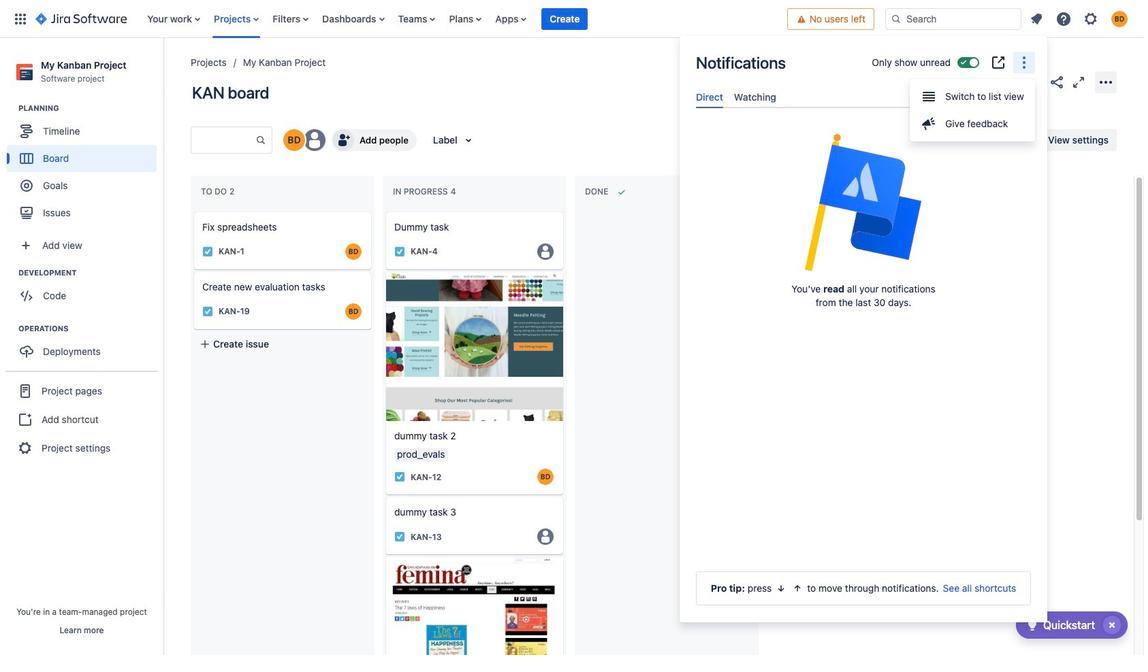 Task type: vqa. For each thing, say whether or not it's contained in the screenshot.
'YOUR PROFILE AND SETTINGS' image
yes



Task type: locate. For each thing, give the bounding box(es) containing it.
to do element
[[201, 187, 237, 197]]

in progress element
[[393, 187, 459, 197]]

create issue image
[[185, 203, 201, 219], [377, 203, 393, 219]]

arrow down image
[[776, 584, 787, 595]]

0 vertical spatial heading
[[18, 103, 163, 114]]

1 horizontal spatial create issue image
[[377, 203, 393, 219]]

group for "planning" icon
[[7, 103, 163, 231]]

0 horizontal spatial create issue image
[[185, 203, 201, 219]]

1 horizontal spatial list
[[1024, 6, 1136, 31]]

more image
[[1016, 54, 1032, 71]]

sidebar navigation image
[[148, 54, 178, 82]]

jira software image
[[35, 11, 127, 27], [35, 11, 127, 27]]

task image
[[202, 247, 213, 257], [394, 247, 405, 257], [202, 306, 213, 317], [394, 532, 405, 543]]

planning image
[[2, 100, 18, 117]]

1 heading from the top
[[18, 103, 163, 114]]

notifications image
[[1028, 11, 1045, 27]]

2 vertical spatial heading
[[18, 324, 163, 335]]

heading
[[18, 103, 163, 114], [18, 268, 163, 279], [18, 324, 163, 335]]

2 create issue image from the left
[[377, 203, 393, 219]]

import image
[[865, 132, 881, 148]]

banner
[[0, 0, 1144, 38]]

tab list
[[691, 86, 1036, 108]]

1 create issue image from the left
[[185, 203, 201, 219]]

list
[[140, 0, 787, 38], [1024, 6, 1136, 31]]

1 vertical spatial heading
[[18, 268, 163, 279]]

create issue image for to do element
[[185, 203, 201, 219]]

create issue image for in progress element
[[377, 203, 393, 219]]

Search this board text field
[[191, 128, 255, 153]]

group for the operations icon
[[7, 324, 163, 370]]

3 heading from the top
[[18, 324, 163, 335]]

search image
[[891, 13, 902, 24]]

2 heading from the top
[[18, 268, 163, 279]]

heading for "planning" icon
[[18, 103, 163, 114]]

operations image
[[2, 321, 18, 337]]

star kan board image
[[1027, 74, 1043, 90]]

settings image
[[1083, 11, 1099, 27]]

create issue image down in progress element
[[377, 203, 393, 219]]

group
[[910, 79, 1035, 142], [7, 103, 163, 231], [7, 268, 163, 314], [7, 324, 163, 370], [5, 371, 158, 468]]

add people image
[[335, 132, 351, 148]]

heading for "development" 'image'
[[18, 268, 163, 279]]

dialog
[[680, 35, 1047, 623]]

create issue image down to do element
[[185, 203, 201, 219]]

None search field
[[885, 8, 1022, 30]]

tab panel
[[691, 108, 1036, 121]]

list item
[[542, 0, 588, 38]]



Task type: describe. For each thing, give the bounding box(es) containing it.
your profile and settings image
[[1111, 11, 1128, 27]]

arrow up image
[[792, 584, 803, 595]]

more actions image
[[1098, 74, 1114, 90]]

heading for the operations icon
[[18, 324, 163, 335]]

task image
[[394, 472, 405, 483]]

dismiss quickstart image
[[1101, 615, 1123, 637]]

sidebar element
[[0, 38, 163, 656]]

help image
[[1056, 11, 1072, 27]]

open notifications in a new tab image
[[990, 54, 1007, 71]]

group for "development" 'image'
[[7, 268, 163, 314]]

0 horizontal spatial list
[[140, 0, 787, 38]]

check image
[[1024, 618, 1040, 634]]

Search field
[[885, 8, 1022, 30]]

development image
[[2, 265, 18, 281]]

appswitcher icon image
[[12, 11, 29, 27]]

enter full screen image
[[1071, 74, 1087, 90]]

goal image
[[20, 180, 33, 192]]

primary element
[[8, 0, 787, 38]]



